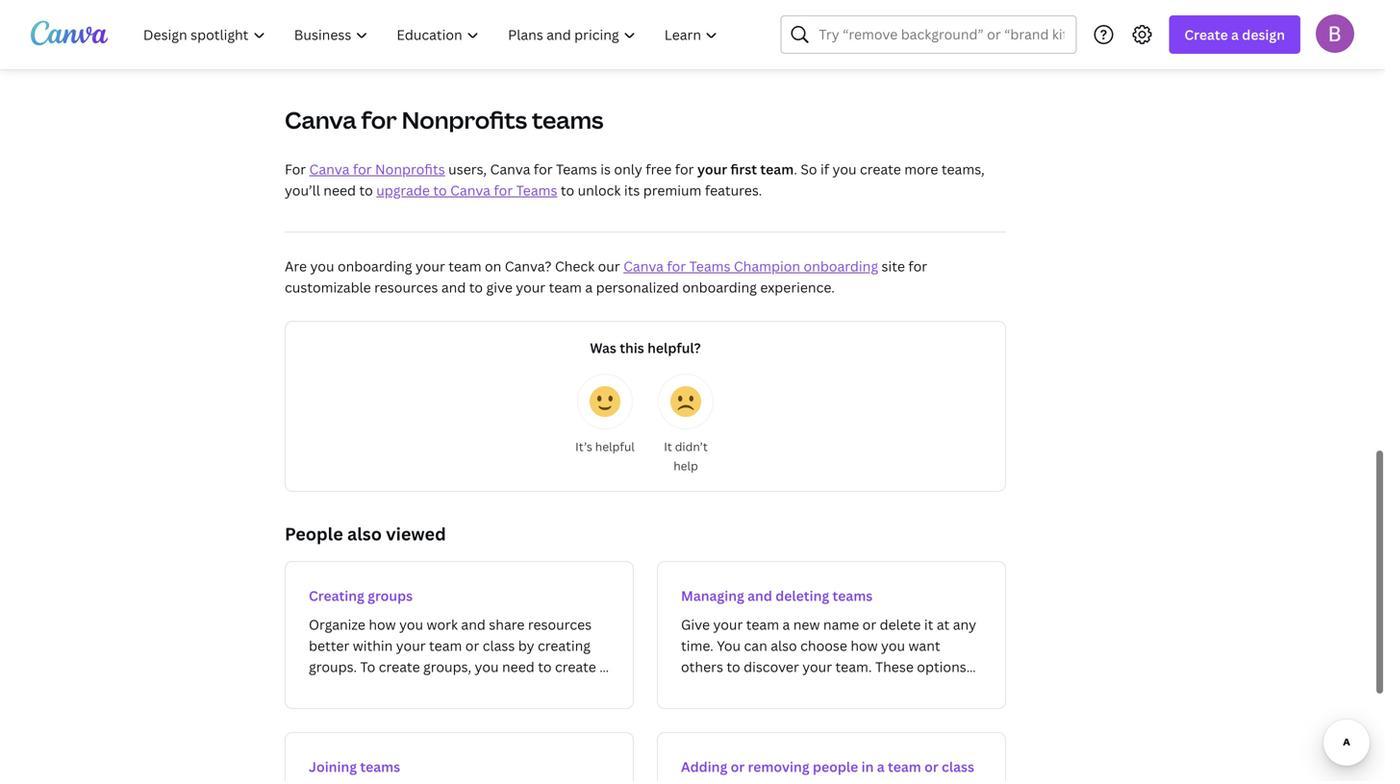 Task type: describe. For each thing, give the bounding box(es) containing it.
are
[[285, 257, 307, 276]]

upgrade to canva for teams to unlock its premium features.
[[376, 181, 762, 200]]

removing
[[748, 758, 809, 777]]

create
[[860, 160, 901, 178]]

it didn't help
[[664, 439, 708, 474]]

.
[[794, 160, 797, 178]]

adding or removing people in a team or class link
[[657, 733, 1006, 782]]

site
[[882, 257, 905, 276]]

for up premium
[[675, 160, 694, 178]]

resources
[[374, 278, 438, 297]]

1 horizontal spatial and
[[747, 587, 772, 605]]

help
[[673, 458, 698, 474]]

a inside site for customizable resources and to give your team a personalized onboarding experience.
[[585, 278, 593, 297]]

give
[[486, 278, 513, 297]]

site for customizable resources and to give your team a personalized onboarding experience.
[[285, 257, 927, 297]]

1 or from the left
[[731, 758, 745, 777]]

2 or from the left
[[924, 758, 938, 777]]

our
[[598, 257, 620, 276]]

bob builder image
[[1316, 14, 1354, 53]]

people also viewed
[[285, 523, 446, 546]]

for up upgrade to canva for teams to unlock its premium features. at the top
[[534, 160, 553, 178]]

canva up for
[[285, 104, 356, 136]]

only
[[614, 160, 642, 178]]

2 vertical spatial teams
[[689, 257, 730, 276]]

champion
[[734, 257, 800, 276]]

to left "unlock"
[[561, 181, 574, 200]]

managing and deleting teams link
[[657, 562, 1006, 710]]

canva for teams champion onboarding link
[[623, 257, 878, 276]]

was this helpful?
[[590, 339, 701, 357]]

creating groups link
[[285, 562, 634, 710]]

check
[[555, 257, 595, 276]]

canva for nonprofits link
[[309, 160, 445, 178]]

for canva for nonprofits users, canva for teams is only free for your first team
[[285, 160, 794, 178]]

1 vertical spatial nonprofits
[[375, 160, 445, 178]]

personalized
[[596, 278, 679, 297]]

deleting
[[775, 587, 829, 605]]

teams for canva for nonprofits teams
[[532, 104, 604, 136]]

0 horizontal spatial teams
[[360, 758, 400, 777]]

need
[[323, 181, 356, 200]]

🙂 image
[[590, 387, 620, 417]]

this
[[620, 339, 644, 357]]

people
[[813, 758, 858, 777]]

and inside site for customizable resources and to give your team a personalized onboarding experience.
[[441, 278, 466, 297]]

2 horizontal spatial onboarding
[[804, 257, 878, 276]]

its
[[624, 181, 640, 200]]

features.
[[705, 181, 762, 200]]

for down the for canva for nonprofits users, canva for teams is only free for your first team at the top
[[494, 181, 513, 200]]

create a design
[[1184, 25, 1285, 44]]

first
[[730, 160, 757, 178]]

create a design button
[[1169, 15, 1300, 54]]

didn't
[[675, 439, 708, 455]]

free
[[646, 160, 672, 178]]

canva for nonprofits teams
[[285, 104, 604, 136]]

you inside . so if you create more teams, you'll need to
[[832, 160, 857, 178]]

groups
[[368, 587, 413, 605]]

canva down 'users,'
[[450, 181, 490, 200]]

Try "remove background" or "brand kit" search field
[[819, 16, 1064, 53]]

if
[[820, 160, 829, 178]]

0 horizontal spatial you
[[310, 257, 334, 276]]

premium
[[643, 181, 702, 200]]

adding or removing people in a team or class
[[681, 758, 974, 777]]

to inside site for customizable resources and to give your team a personalized onboarding experience.
[[469, 278, 483, 297]]

joining
[[309, 758, 357, 777]]

helpful?
[[647, 339, 701, 357]]

canva up need
[[309, 160, 350, 178]]



Task type: vqa. For each thing, say whether or not it's contained in the screenshot.
menu bar
no



Task type: locate. For each thing, give the bounding box(es) containing it.
upgrade to canva for teams link
[[376, 181, 557, 200]]

managing
[[681, 587, 744, 605]]

to down canva for nonprofits link
[[359, 181, 373, 200]]

0 vertical spatial your
[[697, 160, 727, 178]]

0 vertical spatial you
[[832, 160, 857, 178]]

is
[[600, 160, 611, 178]]

creating
[[309, 587, 364, 605]]

😔 image
[[670, 387, 701, 417]]

for right site
[[908, 257, 927, 276]]

team left so
[[760, 160, 794, 178]]

teams down the for canva for nonprofits users, canva for teams is only free for your first team at the top
[[516, 181, 557, 200]]

managing and deleting teams
[[681, 587, 873, 605]]

people
[[285, 523, 343, 546]]

onboarding inside site for customizable resources and to give your team a personalized onboarding experience.
[[682, 278, 757, 297]]

0 horizontal spatial a
[[585, 278, 593, 297]]

teams left champion
[[689, 257, 730, 276]]

for up canva for nonprofits link
[[361, 104, 397, 136]]

nonprofits up upgrade
[[375, 160, 445, 178]]

your down canva?
[[516, 278, 545, 297]]

helpful
[[595, 439, 635, 455]]

viewed
[[386, 523, 446, 546]]

are you onboarding your team on canva? check our canva for teams champion onboarding
[[285, 257, 878, 276]]

onboarding
[[338, 257, 412, 276], [804, 257, 878, 276], [682, 278, 757, 297]]

to
[[359, 181, 373, 200], [433, 181, 447, 200], [561, 181, 574, 200], [469, 278, 483, 297]]

1 vertical spatial teams
[[516, 181, 557, 200]]

0 horizontal spatial your
[[415, 257, 445, 276]]

for inside site for customizable resources and to give your team a personalized onboarding experience.
[[908, 257, 927, 276]]

. so if you create more teams, you'll need to
[[285, 160, 985, 200]]

team left the on on the top left
[[448, 257, 481, 276]]

2 vertical spatial your
[[516, 278, 545, 297]]

was
[[590, 339, 616, 357]]

1 horizontal spatial your
[[516, 278, 545, 297]]

to inside . so if you create more teams, you'll need to
[[359, 181, 373, 200]]

you
[[832, 160, 857, 178], [310, 257, 334, 276]]

it's helpful
[[575, 439, 635, 455]]

team right in
[[888, 758, 921, 777]]

for up need
[[353, 160, 372, 178]]

0 vertical spatial a
[[1231, 25, 1239, 44]]

in
[[861, 758, 874, 777]]

you right if
[[832, 160, 857, 178]]

your
[[697, 160, 727, 178], [415, 257, 445, 276], [516, 278, 545, 297]]

1 vertical spatial a
[[585, 278, 593, 297]]

or left class
[[924, 758, 938, 777]]

2 horizontal spatial a
[[1231, 25, 1239, 44]]

1 horizontal spatial you
[[832, 160, 857, 178]]

canva?
[[505, 257, 552, 276]]

1 vertical spatial teams
[[832, 587, 873, 605]]

or right adding
[[731, 758, 745, 777]]

2 horizontal spatial teams
[[832, 587, 873, 605]]

1 horizontal spatial a
[[877, 758, 885, 777]]

creating groups
[[309, 587, 413, 605]]

1 horizontal spatial onboarding
[[682, 278, 757, 297]]

teams
[[532, 104, 604, 136], [832, 587, 873, 605], [360, 758, 400, 777]]

2 horizontal spatial your
[[697, 160, 727, 178]]

0 horizontal spatial or
[[731, 758, 745, 777]]

1 vertical spatial and
[[747, 587, 772, 605]]

0 horizontal spatial and
[[441, 278, 466, 297]]

and left deleting
[[747, 587, 772, 605]]

0 vertical spatial teams
[[556, 160, 597, 178]]

upgrade
[[376, 181, 430, 200]]

a right in
[[877, 758, 885, 777]]

team
[[760, 160, 794, 178], [448, 257, 481, 276], [549, 278, 582, 297], [888, 758, 921, 777]]

teams right deleting
[[832, 587, 873, 605]]

joining teams link
[[285, 733, 634, 782]]

team down check
[[549, 278, 582, 297]]

nonprofits up 'users,'
[[402, 104, 527, 136]]

teams for managing and deleting teams
[[832, 587, 873, 605]]

experience.
[[760, 278, 835, 297]]

a left design
[[1231, 25, 1239, 44]]

nonprofits
[[402, 104, 527, 136], [375, 160, 445, 178]]

a inside dropdown button
[[1231, 25, 1239, 44]]

0 vertical spatial teams
[[532, 104, 604, 136]]

also
[[347, 523, 382, 546]]

onboarding up resources
[[338, 257, 412, 276]]

1 horizontal spatial or
[[924, 758, 938, 777]]

canva
[[285, 104, 356, 136], [309, 160, 350, 178], [490, 160, 530, 178], [450, 181, 490, 200], [623, 257, 664, 276]]

unlock
[[578, 181, 621, 200]]

create
[[1184, 25, 1228, 44]]

0 vertical spatial nonprofits
[[402, 104, 527, 136]]

canva up personalized
[[623, 257, 664, 276]]

for
[[361, 104, 397, 136], [353, 160, 372, 178], [534, 160, 553, 178], [675, 160, 694, 178], [494, 181, 513, 200], [667, 257, 686, 276], [908, 257, 927, 276]]

to right upgrade
[[433, 181, 447, 200]]

for
[[285, 160, 306, 178]]

or
[[731, 758, 745, 777], [924, 758, 938, 777]]

to left 'give'
[[469, 278, 483, 297]]

teams
[[556, 160, 597, 178], [516, 181, 557, 200], [689, 257, 730, 276]]

class
[[942, 758, 974, 777]]

teams,
[[941, 160, 985, 178]]

team inside site for customizable resources and to give your team a personalized onboarding experience.
[[549, 278, 582, 297]]

onboarding up experience.
[[804, 257, 878, 276]]

it
[[664, 439, 672, 455]]

top level navigation element
[[131, 15, 734, 54]]

onboarding down canva for teams champion onboarding link
[[682, 278, 757, 297]]

it's
[[575, 439, 592, 455]]

for up personalized
[[667, 257, 686, 276]]

users,
[[448, 160, 487, 178]]

customizable
[[285, 278, 371, 297]]

teams up upgrade to canva for teams to unlock its premium features. at the top
[[556, 160, 597, 178]]

so
[[801, 160, 817, 178]]

joining teams
[[309, 758, 400, 777]]

teams right joining
[[360, 758, 400, 777]]

you up the customizable
[[310, 257, 334, 276]]

you'll
[[285, 181, 320, 200]]

your inside site for customizable resources and to give your team a personalized onboarding experience.
[[516, 278, 545, 297]]

teams up the for canva for nonprofits users, canva for teams is only free for your first team at the top
[[532, 104, 604, 136]]

design
[[1242, 25, 1285, 44]]

adding
[[681, 758, 727, 777]]

2 vertical spatial teams
[[360, 758, 400, 777]]

canva right 'users,'
[[490, 160, 530, 178]]

1 vertical spatial your
[[415, 257, 445, 276]]

0 vertical spatial and
[[441, 278, 466, 297]]

your up resources
[[415, 257, 445, 276]]

2 vertical spatial a
[[877, 758, 885, 777]]

a down the are you onboarding your team on canva? check our canva for teams champion onboarding
[[585, 278, 593, 297]]

a
[[1231, 25, 1239, 44], [585, 278, 593, 297], [877, 758, 885, 777]]

1 vertical spatial you
[[310, 257, 334, 276]]

0 horizontal spatial onboarding
[[338, 257, 412, 276]]

more
[[904, 160, 938, 178]]

and left 'give'
[[441, 278, 466, 297]]

1 horizontal spatial teams
[[532, 104, 604, 136]]

and
[[441, 278, 466, 297], [747, 587, 772, 605]]

your up the features.
[[697, 160, 727, 178]]

on
[[485, 257, 501, 276]]



